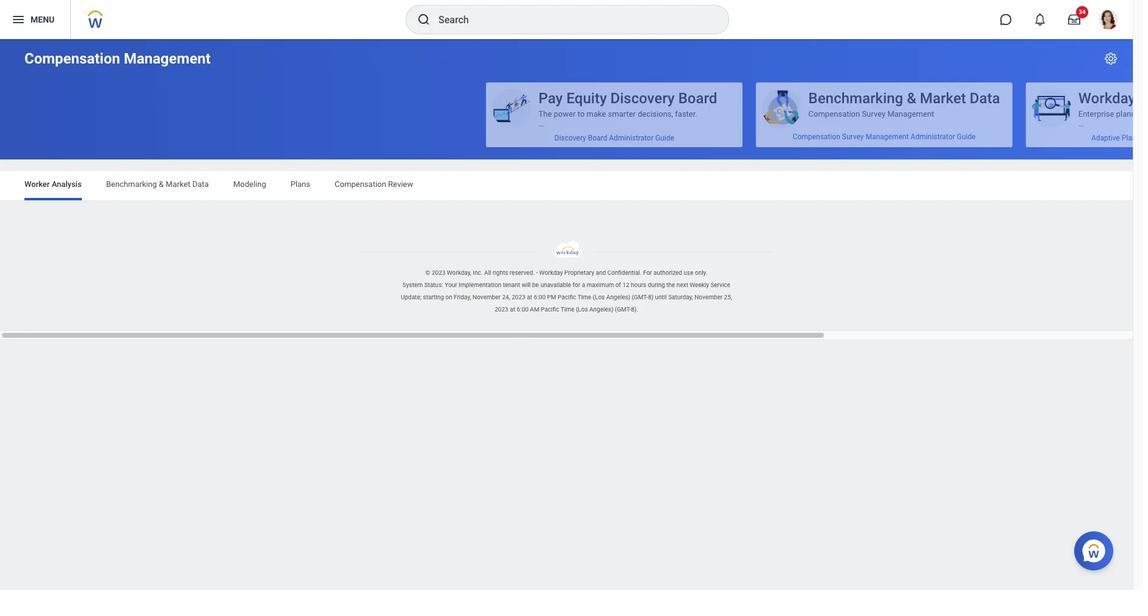 Task type: describe. For each thing, give the bounding box(es) containing it.
configure this page image
[[1104, 51, 1118, 66]]

data—you have tons of it, but how do you make sense of it? workday makes it easy to get a complete picture of your finances, people, and operations so you can make more informed decisions.
[[150, 129, 347, 177]]

modeling
[[233, 180, 266, 189]]

profile logan mcneil image
[[1099, 10, 1118, 32]]

tons
[[206, 129, 221, 138]]

how
[[254, 129, 269, 138]]

menu banner
[[0, 0, 1133, 39]]

status:
[[424, 282, 443, 288]]

the value of workday compensation planning
[[960, 109, 1123, 119]]

0 vertical spatial pacific
[[558, 294, 576, 301]]

compensation survey management administrator guide
[[404, 133, 587, 141]]

the power to make smarter decisions, faster.
[[150, 109, 309, 119]]

be
[[532, 282, 539, 288]]

manage
[[1004, 187, 1032, 197]]

footer containing © 2023 workday, inc. all rights reserved. - workday proprietary and confidential. for authorized use only. system status: your implementation tenant will be unavailable for a maximum of 12 hours during the next weekly service update; starting on friday, november 24, 2023 at 6:00 pm pacific time (los angeles) (gmt-8) until saturday, november 25, 2023 at 6:00 am pacific time (los angeles) (gmt-8).
[[0, 241, 1133, 316]]

to right the power
[[189, 109, 196, 119]]

system
[[403, 282, 423, 288]]

will
[[522, 282, 531, 288]]

compensation for compensation management
[[24, 50, 120, 67]]

0 horizontal spatial time
[[561, 306, 574, 313]]

discovery board administrator guide link
[[97, 129, 354, 147]]

compensation for compensation survey management administrator guide
[[404, 133, 452, 141]]

1 horizontal spatial data
[[581, 90, 611, 107]]

12
[[623, 282, 630, 288]]

unavailable
[[541, 282, 571, 288]]

sense
[[318, 129, 339, 138]]

faster.
[[286, 109, 309, 119]]

34 button
[[1061, 6, 1089, 33]]

built
[[793, 109, 808, 119]]

friday,
[[454, 294, 471, 301]]

workday inside data—you have tons of it, but how do you make sense of it? workday makes it easy to get a complete picture of your finances, people, and operations so you can make more informed decisions.
[[150, 148, 180, 158]]

0 vertical spatial make
[[198, 109, 217, 119]]

to left manage
[[995, 187, 1002, 197]]

compensation review
[[335, 180, 413, 189]]

starting
[[423, 294, 444, 301]]

for inside © 2023 workday, inc. all rights reserved. - workday proprietary and confidential. for authorized use only. system status: your implementation tenant will be unavailable for a maximum of 12 hours during the next weekly service update; starting on friday, november 24, 2023 at 6:00 pm pacific time (los angeles) (gmt-8) until saturday, november 25, 2023 at 6:00 am pacific time (los angeles) (gmt-8).
[[573, 282, 580, 288]]

review for compensation review administrators guide
[[1013, 133, 1037, 141]]

menu
[[31, 14, 55, 24]]

survey for compensation survey management
[[473, 109, 497, 119]]

implementation
[[459, 282, 502, 288]]

use
[[684, 269, 694, 276]]

menu button
[[0, 0, 70, 39]]

1 vertical spatial 2023
[[512, 294, 526, 301]]

the
[[667, 282, 675, 288]]

of left it?
[[150, 139, 157, 148]]

0 vertical spatial a
[[822, 109, 826, 119]]

1 horizontal spatial at
[[527, 294, 532, 301]]

am
[[530, 306, 539, 313]]

1 vertical spatial you
[[276, 158, 289, 167]]

0 vertical spatial board
[[290, 90, 329, 107]]

worker analysis
[[24, 180, 82, 189]]

financial planning
[[690, 197, 754, 206]]

makes
[[182, 148, 206, 158]]

compensation survey management administrator guide link
[[367, 128, 624, 146]]

0 horizontal spatial benchmarking & market data
[[106, 180, 209, 189]]

main content containing compensation management
[[0, 39, 1142, 285]]

planning
[[728, 109, 758, 119]]

compensation management
[[24, 50, 211, 67]]

workforce
[[690, 275, 726, 285]]

adaptive planning administrator guide link
[[637, 129, 894, 147]]

1 vertical spatial &
[[1010, 129, 1015, 138]]

it?
[[159, 139, 167, 148]]

1 vertical spatial discovery
[[166, 134, 198, 142]]

get
[[242, 148, 253, 158]]

your
[[445, 282, 457, 288]]

of inside © 2023 workday, inc. all rights reserved. - workday proprietary and confidential. for authorized use only. system status: your implementation tenant will be unavailable for a maximum of 12 hours during the next weekly service update; starting on friday, november 24, 2023 at 6:00 pm pacific time (los angeles) (gmt-8) until saturday, november 25, 2023 at 6:00 am pacific time (los angeles) (gmt-8).
[[616, 282, 621, 288]]

planning up changing in the top of the page
[[812, 90, 870, 107]]

compensation for compensation review
[[335, 180, 386, 189]]

it,
[[232, 129, 239, 138]]

data—you
[[150, 129, 185, 138]]

25,
[[724, 294, 732, 301]]

reserved.
[[510, 269, 535, 276]]

do
[[271, 129, 280, 138]]

0 vertical spatial benchmarking & market data
[[420, 90, 611, 107]]

strategy
[[1042, 129, 1071, 138]]

decisions.
[[184, 168, 220, 177]]

1 horizontal spatial 2023
[[495, 306, 509, 313]]

have
[[187, 129, 204, 138]]

of left 'your'
[[323, 148, 330, 158]]

pm
[[547, 294, 556, 301]]

software
[[760, 109, 791, 119]]

execute
[[1083, 187, 1110, 197]]

workday adaptive planning
[[690, 90, 870, 107]]

1 november from the left
[[473, 294, 501, 301]]

34
[[1079, 9, 1086, 15]]

1 vertical spatial market
[[166, 180, 190, 189]]

to inside data—you have tons of it, but how do you make sense of it? workday makes it easy to get a complete picture of your finances, people, and operations so you can make more informed decisions.
[[233, 148, 240, 158]]

until
[[655, 294, 667, 301]]

1 horizontal spatial 6:00
[[534, 294, 546, 301]]

smarter
[[219, 109, 247, 119]]

value
[[975, 109, 995, 119]]

workday up 'enterprise'
[[690, 90, 747, 107]]

more
[[327, 158, 345, 167]]

proprietary
[[564, 269, 594, 276]]

-
[[536, 269, 538, 276]]

informed
[[150, 168, 182, 177]]

1 vertical spatial and
[[1067, 187, 1081, 197]]

easy
[[214, 148, 231, 158]]

maximum
[[587, 282, 614, 288]]

financial
[[690, 197, 722, 206]]

administrators
[[1038, 133, 1087, 141]]

pay equity discovery board
[[150, 90, 329, 107]]

is?
[[447, 129, 457, 138]]

only.
[[695, 269, 708, 276]]

weekly
[[690, 282, 709, 288]]

justify image
[[11, 12, 26, 27]]

planning for compensation planning cyc
[[1059, 90, 1117, 107]]

a inside © 2023 workday, inc. all rights reserved. - workday proprietary and confidential. for authorized use only. system status: your implementation tenant will be unavailable for a maximum of 12 hours during the next weekly service update; starting on friday, november 24, 2023 at 6:00 pm pacific time (los angeles) (gmt-8) until saturday, november 25, 2023 at 6:00 am pacific time (los angeles) (gmt-8).
[[582, 282, 585, 288]]

inbox large image
[[1068, 13, 1081, 26]]



Task type: vqa. For each thing, say whether or not it's contained in the screenshot.
the how
yes



Task type: locate. For each thing, give the bounding box(es) containing it.
1 vertical spatial data
[[192, 180, 209, 189]]

compensation up value
[[960, 90, 1055, 107]]

0 horizontal spatial review
[[388, 180, 413, 189]]

0 vertical spatial and
[[211, 158, 224, 167]]

planning for financial planning
[[724, 197, 754, 206]]

0 horizontal spatial a
[[255, 148, 259, 158]]

1 vertical spatial adaptive
[[703, 134, 731, 142]]

to left plan
[[984, 129, 991, 138]]

pay
[[150, 90, 174, 107]]

2 vertical spatial a
[[582, 282, 585, 288]]

and inside © 2023 workday, inc. all rights reserved. - workday proprietary and confidential. for authorized use only. system status: your implementation tenant will be unavailable for a maximum of 12 hours during the next weekly service update; starting on friday, november 24, 2023 at 6:00 pm pacific time (los angeles) (gmt-8) until saturday, november 25, 2023 at 6:00 am pacific time (los angeles) (gmt-8).
[[596, 269, 606, 276]]

management down the compensation survey management
[[477, 133, 520, 141]]

2023 right the 24,
[[512, 294, 526, 301]]

workforce planning
[[690, 275, 759, 285]]

0 horizontal spatial adaptive
[[703, 134, 731, 142]]

administrator
[[522, 133, 566, 141], [220, 134, 265, 142], [763, 134, 808, 142]]

november down weekly
[[695, 294, 723, 301]]

notifications large image
[[1034, 13, 1046, 26]]

of
[[997, 109, 1004, 119], [223, 129, 230, 138], [150, 139, 157, 148], [323, 148, 330, 158], [616, 282, 621, 288]]

the left value
[[960, 109, 973, 119]]

make down equity
[[198, 109, 217, 119]]

1 horizontal spatial (los
[[593, 294, 605, 301]]

planning for workforce planning
[[728, 275, 759, 285]]

a down proprietary
[[582, 282, 585, 288]]

benchmarking & market data up the compensation survey management
[[420, 90, 611, 107]]

0 horizontal spatial administrator
[[220, 134, 265, 142]]

make up picture on the top of the page
[[296, 129, 316, 138]]

0 vertical spatial &
[[518, 90, 528, 107]]

footer
[[0, 241, 1133, 316]]

6:00 left am
[[517, 306, 529, 313]]

guide for workday adaptive planning
[[810, 134, 828, 142]]

of left 12
[[616, 282, 621, 288]]

24,
[[502, 294, 510, 301]]

0 horizontal spatial (gmt-
[[615, 306, 631, 313]]

1 horizontal spatial adaptive
[[750, 90, 808, 107]]

benchmarking
[[420, 90, 515, 107], [106, 180, 157, 189]]

the for pay equity discovery board
[[150, 109, 163, 119]]

guide
[[568, 133, 587, 141], [1088, 133, 1107, 141], [267, 134, 285, 142], [810, 134, 828, 142]]

1 horizontal spatial benchmarking & market data
[[420, 90, 611, 107]]

1 horizontal spatial board
[[290, 90, 329, 107]]

2 horizontal spatial a
[[822, 109, 826, 119]]

cyc
[[1120, 90, 1142, 107]]

1 horizontal spatial and
[[596, 269, 606, 276]]

0 horizontal spatial market
[[166, 180, 190, 189]]

picture
[[296, 148, 321, 158]]

0 vertical spatial discovery
[[222, 90, 286, 107]]

workday up ability to plan & define strategy at the top right of page
[[1006, 109, 1037, 119]]

& up the compensation survey management
[[518, 90, 528, 107]]

administrator for pay equity discovery board
[[220, 134, 265, 142]]

inc.
[[473, 269, 483, 276]]

0 horizontal spatial the
[[150, 109, 163, 119]]

(gmt- down 12
[[615, 306, 631, 313]]

authorized
[[654, 269, 682, 276]]

2023 down the 24,
[[495, 306, 509, 313]]

1 vertical spatial time
[[561, 306, 574, 313]]

for
[[810, 109, 820, 119], [573, 282, 580, 288]]

1 vertical spatial make
[[296, 129, 316, 138]]

discovery
[[222, 90, 286, 107], [166, 134, 198, 142]]

planning for adaptive planning administrator guide
[[733, 134, 762, 142]]

0 vertical spatial 6:00
[[534, 294, 546, 301]]

(los
[[593, 294, 605, 301], [576, 306, 588, 313]]

management for compensation survey management
[[499, 109, 546, 119]]

service
[[711, 282, 731, 288]]

1 vertical spatial a
[[255, 148, 259, 158]]

compensation for compensation survey management
[[420, 109, 471, 119]]

0 vertical spatial (gmt-
[[632, 294, 648, 301]]

time down maximum
[[578, 294, 591, 301]]

board up it
[[199, 134, 219, 142]]

for right built at the top of the page
[[810, 109, 820, 119]]

0 horizontal spatial 2023
[[432, 269, 446, 276]]

0 vertical spatial for
[[810, 109, 820, 119]]

compensation inside compensation review administrators guide link
[[964, 133, 1012, 141]]

2 the from the left
[[960, 109, 973, 119]]

2 vertical spatial 2023
[[495, 306, 509, 313]]

management inside compensation survey management administrator guide link
[[477, 133, 520, 141]]

planning left cyc
[[1059, 90, 1117, 107]]

2 november from the left
[[695, 294, 723, 301]]

benchmarking down informed
[[106, 180, 157, 189]]

0 vertical spatial 2023
[[432, 269, 446, 276]]

power
[[165, 109, 187, 119]]

decisions,
[[249, 109, 284, 119]]

8).
[[631, 306, 638, 313]]

you down complete
[[276, 158, 289, 167]]

plans
[[291, 180, 310, 189]]

0 horizontal spatial data
[[192, 180, 209, 189]]

0 horizontal spatial (los
[[576, 306, 588, 313]]

finances,
[[150, 158, 181, 167]]

a right get
[[255, 148, 259, 158]]

1 horizontal spatial review
[[1013, 133, 1037, 141]]

can
[[290, 158, 303, 167]]

during
[[648, 282, 665, 288]]

1 the from the left
[[150, 109, 163, 119]]

6:00
[[534, 294, 546, 301], [517, 306, 529, 313]]

0 horizontal spatial benchmarking
[[106, 180, 157, 189]]

guide for pay equity discovery board
[[267, 134, 285, 142]]

0 horizontal spatial at
[[510, 306, 515, 313]]

planning down cyc
[[1092, 109, 1123, 119]]

equity
[[178, 90, 218, 107]]

survey for compensation survey management administrator guide
[[454, 133, 475, 141]]

compensation down value
[[964, 133, 1012, 141]]

saturday,
[[668, 294, 693, 301]]

6:00 left pm
[[534, 294, 546, 301]]

& right plan
[[1010, 129, 1015, 138]]

a left changing in the top of the page
[[822, 109, 826, 119]]

for
[[643, 269, 652, 276]]

2 vertical spatial make
[[305, 158, 325, 167]]

0 vertical spatial data
[[581, 90, 611, 107]]

workday up finances,
[[150, 148, 180, 158]]

0 vertical spatial (los
[[593, 294, 605, 301]]

survey up the compensation survey management administrator guide
[[473, 109, 497, 119]]

update;
[[401, 294, 422, 301]]

compensation survey management
[[420, 109, 546, 119]]

a inside data—you have tons of it, but how do you make sense of it? workday makes it easy to get a complete picture of your finances, people, and operations so you can make more informed decisions.
[[255, 148, 259, 158]]

enterprise planning software built for a changing world.
[[690, 109, 884, 119]]

2 horizontal spatial and
[[1067, 187, 1081, 197]]

discovery up decisions,
[[222, 90, 286, 107]]

compensation down compensation planning cyc in the right of the page
[[1039, 109, 1090, 119]]

you right do
[[282, 129, 294, 138]]

market
[[531, 90, 578, 107], [166, 180, 190, 189]]

of left it,
[[223, 129, 230, 138]]

and up maximum
[[596, 269, 606, 276]]

compensation planning cyc
[[960, 90, 1142, 107]]

plan
[[993, 129, 1008, 138]]

1 horizontal spatial discovery
[[222, 90, 286, 107]]

compensation down the compensation survey management
[[404, 133, 452, 141]]

1 vertical spatial for
[[573, 282, 580, 288]]

workday inside © 2023 workday, inc. all rights reserved. - workday proprietary and confidential. for authorized use only. system status: your implementation tenant will be unavailable for a maximum of 12 hours during the next weekly service update; starting on friday, november 24, 2023 at 6:00 pm pacific time (los angeles) (gmt-8) until saturday, november 25, 2023 at 6:00 am pacific time (los angeles) (gmt-8).
[[539, 269, 563, 276]]

survey right it at the top left of page
[[454, 133, 475, 141]]

flexibility to manage changes and execute quickly
[[960, 187, 1138, 197]]

compensation inside compensation survey management administrator guide link
[[404, 133, 452, 141]]

1 vertical spatial pacific
[[541, 306, 559, 313]]

2 vertical spatial &
[[159, 180, 164, 189]]

0 vertical spatial management
[[124, 50, 211, 67]]

0 horizontal spatial and
[[211, 158, 224, 167]]

1 horizontal spatial a
[[582, 282, 585, 288]]

time down unavailable
[[561, 306, 574, 313]]

angeles)
[[606, 294, 630, 301], [590, 306, 614, 313]]

2 horizontal spatial 2023
[[512, 294, 526, 301]]

adaptive up software
[[750, 90, 808, 107]]

tab list containing worker analysis
[[12, 171, 1121, 200]]

ability
[[960, 129, 982, 138]]

and inside data—you have tons of it, but how do you make sense of it? workday makes it easy to get a complete picture of your finances, people, and operations so you can make more informed decisions.
[[211, 158, 224, 167]]

benchmarking & market data down informed
[[106, 180, 209, 189]]

compensation down menu
[[24, 50, 120, 67]]

analysis
[[52, 180, 82, 189]]

the for compensation planning cyc
[[960, 109, 973, 119]]

tab list
[[12, 171, 1121, 200]]

what it is?
[[420, 129, 457, 138]]

1 horizontal spatial &
[[518, 90, 528, 107]]

compensation
[[24, 50, 120, 67], [960, 90, 1055, 107], [420, 109, 471, 119], [1039, 109, 1090, 119], [404, 133, 452, 141], [964, 133, 1012, 141], [335, 180, 386, 189]]

planning down "planning"
[[733, 134, 762, 142]]

discovery up makes
[[166, 134, 198, 142]]

and down easy
[[211, 158, 224, 167]]

workday up unavailable
[[539, 269, 563, 276]]

of right value
[[997, 109, 1004, 119]]

november down implementation
[[473, 294, 501, 301]]

administrator for workday adaptive planning
[[763, 134, 808, 142]]

planning right financial
[[724, 197, 754, 206]]

2 vertical spatial and
[[596, 269, 606, 276]]

planning up 25,
[[728, 275, 759, 285]]

2 vertical spatial management
[[477, 133, 520, 141]]

for inside main content
[[810, 109, 820, 119]]

1 vertical spatial review
[[388, 180, 413, 189]]

& down informed
[[159, 180, 164, 189]]

adaptive down 'enterprise'
[[703, 134, 731, 142]]

angeles) down 12
[[606, 294, 630, 301]]

1 vertical spatial management
[[499, 109, 546, 119]]

pacific down pm
[[541, 306, 559, 313]]

review
[[1013, 133, 1037, 141], [388, 180, 413, 189]]

tab list inside main content
[[12, 171, 1121, 200]]

management up the compensation survey management administrator guide
[[499, 109, 546, 119]]

angeles) down maximum
[[590, 306, 614, 313]]

1 vertical spatial board
[[199, 134, 219, 142]]

management for compensation survey management administrator guide
[[477, 133, 520, 141]]

you
[[282, 129, 294, 138], [276, 158, 289, 167]]

0 vertical spatial survey
[[473, 109, 497, 119]]

compensation inside tab list
[[335, 180, 386, 189]]

2023 right ©
[[432, 269, 446, 276]]

1 horizontal spatial benchmarking
[[420, 90, 515, 107]]

0 vertical spatial adaptive
[[750, 90, 808, 107]]

1 horizontal spatial time
[[578, 294, 591, 301]]

november
[[473, 294, 501, 301], [695, 294, 723, 301]]

1 vertical spatial (gmt-
[[615, 306, 631, 313]]

what
[[420, 129, 438, 138]]

people,
[[183, 158, 209, 167]]

the down the pay
[[150, 109, 163, 119]]

main content
[[0, 39, 1142, 285]]

tenant
[[503, 282, 520, 288]]

time
[[578, 294, 591, 301], [561, 306, 574, 313]]

0 horizontal spatial discovery
[[166, 134, 198, 142]]

management up the pay
[[124, 50, 211, 67]]

your
[[332, 148, 347, 158]]

on
[[446, 294, 452, 301]]

pacific right pm
[[558, 294, 576, 301]]

0 horizontal spatial &
[[159, 180, 164, 189]]

0 vertical spatial time
[[578, 294, 591, 301]]

guide for compensation planning cyc
[[1088, 133, 1107, 141]]

at down 'will' in the top of the page
[[527, 294, 532, 301]]

1 vertical spatial 6:00
[[517, 306, 529, 313]]

2 horizontal spatial &
[[1010, 129, 1015, 138]]

0 horizontal spatial for
[[573, 282, 580, 288]]

1 horizontal spatial administrator
[[522, 133, 566, 141]]

at down the 24,
[[510, 306, 515, 313]]

1 horizontal spatial (gmt-
[[632, 294, 648, 301]]

1 horizontal spatial for
[[810, 109, 820, 119]]

0 vertical spatial at
[[527, 294, 532, 301]]

1 horizontal spatial november
[[695, 294, 723, 301]]

benchmarking & market data
[[420, 90, 611, 107], [106, 180, 209, 189]]

1 vertical spatial survey
[[454, 133, 475, 141]]

so
[[265, 158, 274, 167]]

© 2023 workday, inc. all rights reserved. - workday proprietary and confidential. for authorized use only. system status: your implementation tenant will be unavailable for a maximum of 12 hours during the next weekly service update; starting on friday, november 24, 2023 at 6:00 pm pacific time (los angeles) (gmt-8) until saturday, november 25, 2023 at 6:00 am pacific time (los angeles) (gmt-8).
[[401, 269, 732, 313]]

a
[[822, 109, 826, 119], [255, 148, 259, 158], [582, 282, 585, 288]]

benchmarking up the compensation survey management
[[420, 90, 515, 107]]

to left get
[[233, 148, 240, 158]]

and left execute
[[1067, 187, 1081, 197]]

search image
[[417, 12, 431, 27]]

it
[[440, 129, 445, 138]]

adaptive
[[750, 90, 808, 107], [703, 134, 731, 142]]

compensation up it at the top left of page
[[420, 109, 471, 119]]

discovery board administrator guide
[[166, 134, 285, 142]]

1 horizontal spatial the
[[960, 109, 973, 119]]

review for compensation review
[[388, 180, 413, 189]]

0 vertical spatial market
[[531, 90, 578, 107]]

Search Workday  search field
[[439, 6, 704, 33]]

0 vertical spatial you
[[282, 129, 294, 138]]

compensation for compensation planning cyc
[[960, 90, 1055, 107]]

make down picture on the top of the page
[[305, 158, 325, 167]]

0 vertical spatial benchmarking
[[420, 90, 515, 107]]

0 vertical spatial review
[[1013, 133, 1037, 141]]

1 vertical spatial benchmarking
[[106, 180, 157, 189]]

2 horizontal spatial administrator
[[763, 134, 808, 142]]

board up faster.
[[290, 90, 329, 107]]

1 vertical spatial angeles)
[[590, 306, 614, 313]]

0 vertical spatial angeles)
[[606, 294, 630, 301]]

workday
[[690, 90, 747, 107], [1006, 109, 1037, 119], [150, 148, 180, 158], [539, 269, 563, 276]]

1 vertical spatial (los
[[576, 306, 588, 313]]

compensation review administrators guide link
[[907, 128, 1142, 146]]

1 vertical spatial benchmarking & market data
[[106, 180, 209, 189]]

0 horizontal spatial november
[[473, 294, 501, 301]]

8)
[[648, 294, 654, 301]]

world.
[[863, 109, 884, 119]]

1 vertical spatial at
[[510, 306, 515, 313]]

compensation down the more
[[335, 180, 386, 189]]

enterprise
[[690, 109, 726, 119]]

flexibility
[[960, 187, 993, 197]]

for down proprietary
[[573, 282, 580, 288]]

1 horizontal spatial market
[[531, 90, 578, 107]]

confidential.
[[608, 269, 642, 276]]

(gmt- down hours
[[632, 294, 648, 301]]

0 horizontal spatial board
[[199, 134, 219, 142]]

ability to plan & define strategy
[[960, 129, 1071, 138]]

pacific
[[558, 294, 576, 301], [541, 306, 559, 313]]

but
[[240, 129, 252, 138]]

define
[[1017, 129, 1040, 138]]

compensation for compensation review administrators guide
[[964, 133, 1012, 141]]



